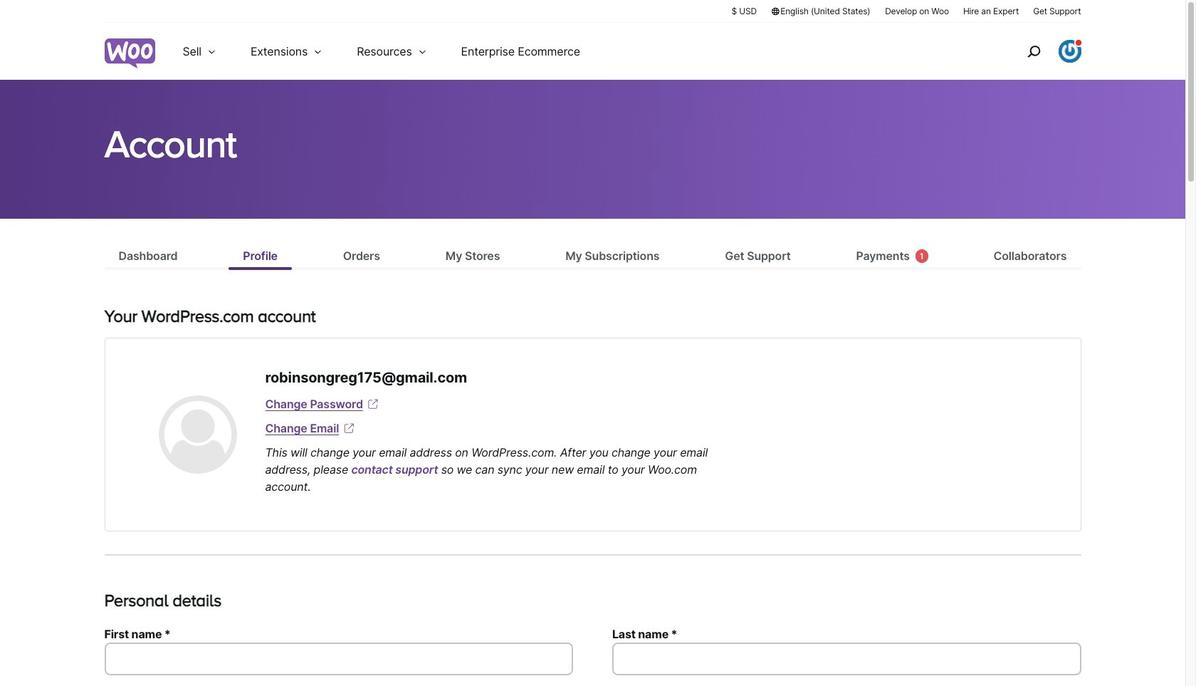 Task type: vqa. For each thing, say whether or not it's contained in the screenshot.
leftmost the external link icon
yes



Task type: describe. For each thing, give the bounding box(es) containing it.
0 horizontal spatial external link image
[[342, 421, 356, 435]]

gravatar image image
[[159, 395, 237, 474]]

open account menu image
[[1059, 40, 1082, 63]]

search image
[[1023, 40, 1045, 63]]



Task type: locate. For each thing, give the bounding box(es) containing it.
service navigation menu element
[[997, 28, 1082, 74]]

0 vertical spatial external link image
[[366, 397, 380, 411]]

1 horizontal spatial external link image
[[366, 397, 380, 411]]

None text field
[[613, 642, 1082, 675]]

1 vertical spatial external link image
[[342, 421, 356, 435]]

None text field
[[104, 642, 573, 675]]

external link image
[[366, 397, 380, 411], [342, 421, 356, 435]]



